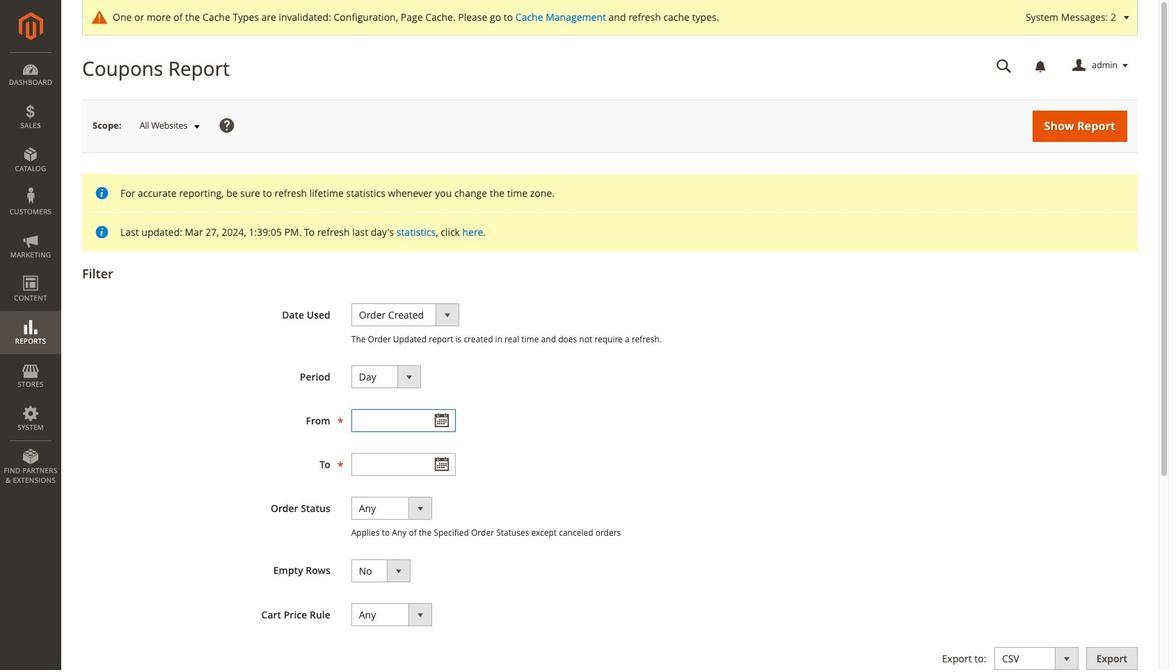 Task type: locate. For each thing, give the bounding box(es) containing it.
menu bar
[[0, 52, 61, 492]]

None text field
[[351, 453, 456, 476]]

None text field
[[987, 54, 1022, 78], [351, 410, 456, 433], [987, 54, 1022, 78], [351, 410, 456, 433]]

magento admin panel image
[[18, 12, 43, 40]]



